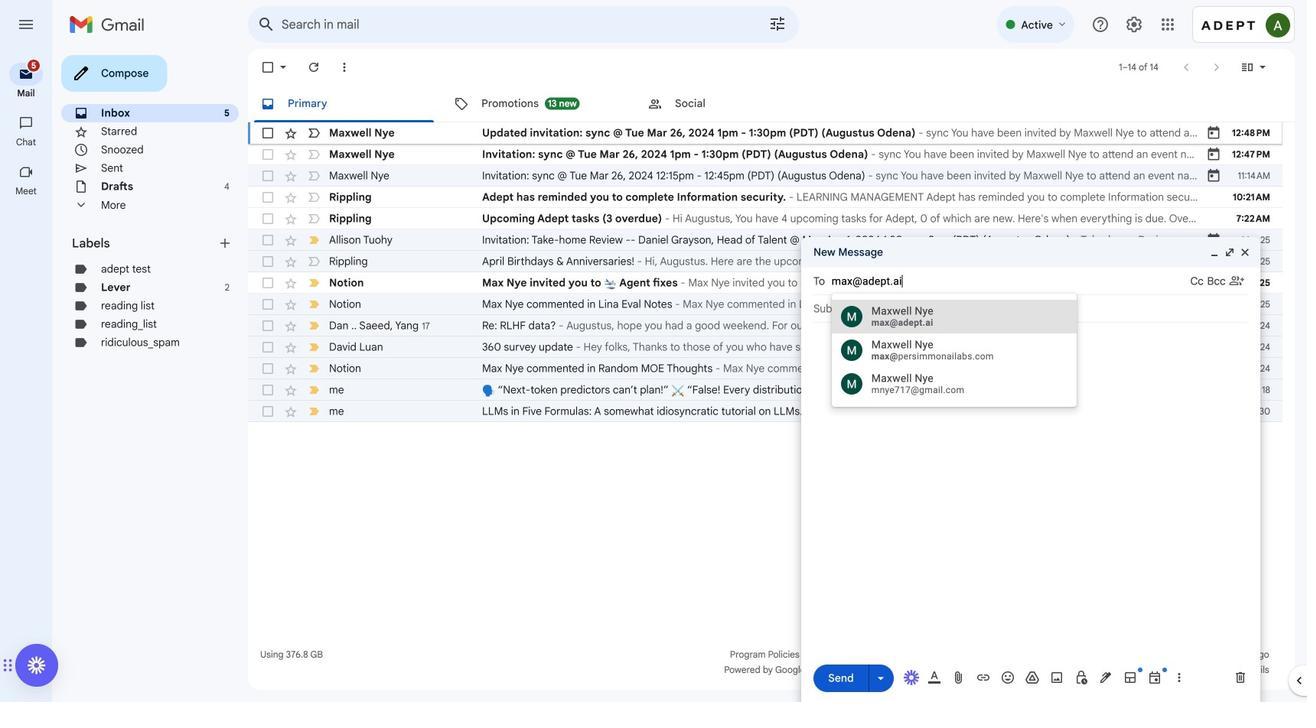 Task type: describe. For each thing, give the bounding box(es) containing it.
1 row from the top
[[248, 122, 1283, 144]]

2 calendar event image from the top
[[1206, 233, 1221, 248]]

primary tab
[[248, 86, 440, 122]]

1 🛬 image from the left
[[604, 277, 617, 290]]

1 calendar event image from the top
[[1206, 126, 1221, 141]]

advanced search options image
[[762, 8, 793, 39]]

calendar event image for 13th "row" from the bottom
[[1206, 147, 1221, 162]]

14 row from the top
[[248, 401, 1307, 422]]

more send options image
[[873, 671, 888, 686]]

support image
[[1091, 15, 1110, 34]]

minimize image
[[1208, 246, 1221, 259]]

2 row from the top
[[248, 144, 1283, 165]]

social tab
[[635, 86, 828, 122]]

promotions, 13 new messages, tab
[[442, 86, 634, 122]]

pop out image
[[1224, 246, 1236, 259]]

2 🛬 image from the left
[[800, 277, 813, 290]]

12 row from the top
[[248, 358, 1283, 380]]

more email options image
[[337, 60, 352, 75]]

1 move image from the left
[[2, 657, 8, 675]]

toggle split pane mode image
[[1240, 60, 1255, 75]]

6 row from the top
[[248, 230, 1283, 251]]

7 row from the top
[[248, 251, 1283, 272]]

13 row from the top
[[248, 380, 1307, 401]]

To recipients text field
[[832, 269, 1190, 294]]

2 move image from the left
[[8, 657, 13, 675]]

close image
[[1239, 246, 1251, 259]]

calendar event image for third "row" from the top
[[1206, 168, 1221, 184]]



Task type: locate. For each thing, give the bounding box(es) containing it.
main content
[[248, 49, 1307, 690]]

navigation
[[0, 49, 54, 703]]

Search in mail search field
[[248, 6, 799, 43]]

1 horizontal spatial 🛬 image
[[800, 277, 813, 290]]

2 calendar event image from the top
[[1206, 168, 1221, 184]]

Message Body text field
[[813, 331, 1248, 649]]

1 calendar event image from the top
[[1206, 147, 1221, 162]]

tab list
[[248, 86, 1295, 122]]

None checkbox
[[260, 168, 276, 184], [260, 190, 276, 205], [260, 211, 276, 227], [260, 254, 276, 269], [260, 297, 276, 312], [260, 318, 276, 334], [260, 383, 276, 398], [260, 168, 276, 184], [260, 190, 276, 205], [260, 211, 276, 227], [260, 254, 276, 269], [260, 297, 276, 312], [260, 318, 276, 334], [260, 383, 276, 398]]

🗣️ image
[[1074, 384, 1087, 397]]

None checkbox
[[260, 60, 276, 75], [260, 126, 276, 141], [260, 147, 276, 162], [260, 233, 276, 248], [260, 276, 276, 291], [260, 340, 276, 355], [260, 361, 276, 377], [260, 404, 276, 419], [260, 60, 276, 75], [260, 126, 276, 141], [260, 147, 276, 162], [260, 233, 276, 248], [260, 276, 276, 291], [260, 340, 276, 355], [260, 361, 276, 377], [260, 404, 276, 419]]

heading
[[0, 87, 52, 99], [0, 136, 52, 148], [0, 185, 52, 197], [72, 236, 217, 251]]

⚔️ image
[[671, 384, 684, 397]]

0 horizontal spatial 🛬 image
[[604, 277, 617, 290]]

move image
[[2, 657, 8, 675], [8, 657, 13, 675]]

🛬 image
[[604, 277, 617, 290], [800, 277, 813, 290]]

main menu image
[[17, 15, 35, 34]]

11 row from the top
[[248, 337, 1283, 358]]

8 row from the top
[[248, 272, 1283, 294]]

🗣️ image
[[482, 384, 495, 397]]

calendar event image
[[1206, 126, 1221, 141], [1206, 233, 1221, 248]]

0 vertical spatial calendar event image
[[1206, 126, 1221, 141]]

calendar event image
[[1206, 147, 1221, 162], [1206, 168, 1221, 184]]

3 row from the top
[[248, 165, 1283, 187]]

1 vertical spatial calendar event image
[[1206, 168, 1221, 184]]

record a loom image
[[28, 657, 46, 675]]

dialog
[[801, 237, 1260, 703]]

1 vertical spatial calendar event image
[[1206, 233, 1221, 248]]

gmail image
[[69, 9, 152, 40]]

settings image
[[1125, 15, 1143, 34]]

Search in mail text field
[[282, 17, 725, 32]]

refresh image
[[306, 60, 321, 75]]

row
[[248, 122, 1283, 144], [248, 144, 1283, 165], [248, 165, 1283, 187], [248, 187, 1283, 208], [248, 208, 1283, 230], [248, 230, 1283, 251], [248, 251, 1283, 272], [248, 272, 1283, 294], [248, 294, 1283, 315], [248, 315, 1283, 337], [248, 337, 1283, 358], [248, 358, 1283, 380], [248, 380, 1307, 401], [248, 401, 1307, 422]]

10 row from the top
[[248, 315, 1283, 337]]

9 row from the top
[[248, 294, 1283, 315]]

list box
[[832, 300, 1077, 401]]

5 row from the top
[[248, 208, 1283, 230]]

search in mail image
[[253, 11, 280, 38]]

footer
[[248, 647, 1283, 678]]

Subject field
[[813, 302, 1248, 317]]

0 vertical spatial calendar event image
[[1206, 147, 1221, 162]]

4 row from the top
[[248, 187, 1283, 208]]



Task type: vqa. For each thing, say whether or not it's contained in the screenshot.
promotions, 13 new messages, tab
yes



